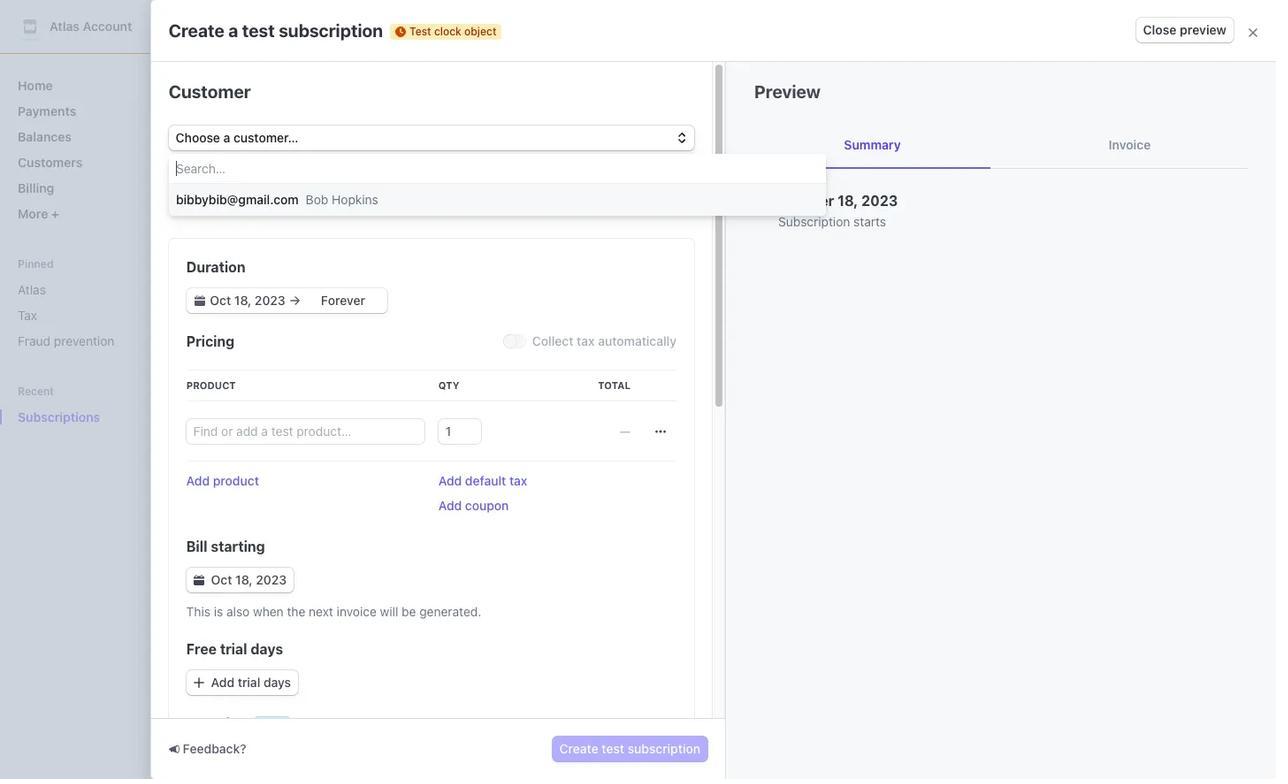 Task type: vqa. For each thing, say whether or not it's contained in the screenshot.
Automatic
no



Task type: describe. For each thing, give the bounding box(es) containing it.
create test subscription
[[560, 742, 701, 757]]

new
[[261, 719, 284, 732]]

create for create test subscription
[[560, 742, 599, 757]]

existence
[[450, 369, 504, 384]]

add trial days
[[211, 675, 291, 690]]

next
[[309, 604, 334, 619]]

add product
[[186, 473, 259, 488]]

oct 18, 2023
[[211, 573, 287, 588]]

oct 18, 2023 button for bill  starting
[[186, 568, 294, 593]]

payments
[[18, 104, 76, 119]]

customer for customer bibbybib@gmail.com
[[276, 411, 333, 427]]

test data
[[613, 55, 664, 65]]

home link
[[11, 71, 181, 100]]

starts
[[854, 214, 887, 229]]

simulation
[[1126, 126, 1186, 141]]

atlas link
[[11, 275, 181, 304]]

26,
[[450, 281, 473, 296]]

summary
[[845, 137, 901, 152]]

starting
[[211, 539, 265, 555]]

0 vertical spatial trial
[[298, 119, 343, 148]]

1 horizontal spatial tax
[[577, 334, 595, 349]]

the
[[273, 281, 299, 296]]

clocks
[[259, 93, 297, 108]]

preview
[[755, 81, 821, 102]]

Find or add a test product… text field
[[186, 419, 425, 444]]

be
[[402, 604, 416, 619]]

at
[[516, 281, 529, 296]]

payments link
[[11, 96, 181, 126]]

7
[[230, 119, 245, 148]]

tax inside 'button'
[[510, 473, 528, 488]]

subscriptions link
[[11, 403, 156, 432]]

prevention
[[54, 334, 114, 349]]

0 vertical spatial svg image
[[194, 296, 205, 306]]

more
[[18, 206, 51, 221]]

subscription inside button
[[628, 742, 701, 757]]

to
[[360, 369, 372, 384]]

finish simulation
[[1088, 126, 1186, 141]]

add for add coupon
[[439, 498, 462, 513]]

create for create a test subscription
[[169, 20, 225, 40]]

create a test subscription
[[169, 20, 383, 40]]

end date field
[[302, 292, 384, 310]]

also
[[227, 604, 250, 619]]

svg image inside oct 18, 2023 button
[[193, 575, 204, 586]]

18, for oct
[[236, 573, 253, 588]]

recent
[[18, 385, 54, 398]]

2023 left the 'at'
[[476, 281, 512, 296]]

choose a customer… button
[[169, 126, 695, 150]]

invoice
[[1109, 137, 1152, 152]]

this
[[523, 369, 543, 384]]

free trial days
[[186, 642, 283, 658]]

day
[[250, 119, 292, 148]]

and
[[425, 369, 447, 384]]

—
[[620, 424, 631, 439]]

18, inside created on oct 18, 2023
[[254, 199, 271, 214]]

atlas account
[[50, 19, 132, 34]]

0 vertical spatial objects
[[281, 345, 343, 365]]

pricing
[[186, 334, 235, 350]]

subscription details
[[169, 195, 335, 215]]

recent navigation links element
[[0, 384, 195, 432]]

0 vertical spatial days
[[358, 199, 385, 214]]

invoice link
[[1012, 122, 1249, 168]]

search
[[248, 19, 289, 34]]

summary link
[[755, 122, 991, 168]]

close preview
[[1144, 22, 1227, 37]]

fraud prevention
[[18, 334, 114, 349]]

2023 inside button
[[256, 573, 287, 588]]

generated.
[[420, 604, 482, 619]]

close
[[1144, 22, 1177, 37]]

account
[[83, 19, 132, 34]]

clock objects these objects are tied to the time and existence of this clock.
[[230, 345, 581, 384]]

add trial days button
[[186, 671, 298, 696]]

home
[[18, 78, 53, 93]]

subscriptions
[[18, 410, 100, 425]]

2023 inside created on oct 18, 2023
[[274, 199, 304, 214]]

time inside "clock objects these objects are tied to the time and existence of this clock."
[[397, 369, 422, 384]]

0 horizontal spatial is
[[214, 604, 223, 619]]

bibbybib@gmail.com bob hopkins
[[176, 192, 379, 207]]

atlas for atlas account
[[50, 19, 80, 34]]

are
[[314, 369, 332, 384]]

billing
[[18, 181, 54, 196]]

1 vertical spatial bibbybib@gmail.com
[[276, 429, 396, 444]]

collect
[[533, 334, 574, 349]]

created on oct 18, 2023
[[230, 178, 304, 214]]

this is also when the next invoice will be generated.
[[186, 604, 482, 619]]

bob
[[306, 192, 329, 207]]

atlas account button
[[18, 14, 150, 39]]

add product button
[[186, 473, 259, 490]]

a for create
[[229, 20, 238, 40]]

0 horizontal spatial october
[[391, 281, 447, 296]]

days for add trial days
[[264, 675, 291, 690]]

october inside october 18, 2023 subscription starts
[[779, 193, 835, 209]]

customer bibbybib@gmail.com
[[276, 411, 396, 444]]

product
[[213, 473, 259, 488]]

finish simulation button
[[1081, 122, 1193, 147]]



Task type: locate. For each thing, give the bounding box(es) containing it.
fraud prevention link
[[11, 327, 181, 356]]

1 horizontal spatial subscription
[[628, 742, 701, 757]]

Search search field
[[219, 10, 719, 43]]

test clocks
[[230, 93, 297, 108]]

0 vertical spatial customer
[[169, 81, 251, 102]]

duration
[[186, 259, 246, 275]]

subscription left the starts
[[779, 214, 851, 229]]

add coupon button
[[439, 497, 509, 515]]

customer…
[[234, 130, 299, 145]]

days inside button
[[264, 675, 291, 690]]

the left next
[[287, 604, 306, 619]]

atlas inside atlas link
[[18, 282, 46, 297]]

the clock time is october 26, 2023 at 5:00 am
[[273, 281, 591, 296]]

2023 up the starts
[[862, 193, 898, 209]]

0 horizontal spatial clock
[[302, 281, 339, 296]]

objects up are
[[281, 345, 343, 365]]

0 vertical spatial atlas
[[50, 19, 80, 34]]

1 horizontal spatial customer
[[276, 411, 333, 427]]

1 vertical spatial is
[[214, 604, 223, 619]]

tax right the collect
[[577, 334, 595, 349]]

0 vertical spatial october
[[779, 193, 835, 209]]

svg image down free
[[193, 678, 204, 689]]

svg image
[[194, 296, 205, 306], [193, 575, 204, 586]]

clock right "the"
[[302, 281, 339, 296]]

objects
[[281, 345, 343, 365], [269, 369, 311, 384]]

start date field
[[207, 292, 289, 310]]

18, down created
[[254, 199, 271, 214]]

clock for time
[[302, 281, 339, 296]]

subscription
[[169, 195, 275, 215], [779, 214, 851, 229]]

bill  starting
[[186, 539, 265, 555]]

1 vertical spatial create
[[560, 742, 599, 757]]

1 vertical spatial svg image
[[193, 678, 204, 689]]

feedback? button
[[169, 741, 246, 758]]

0 horizontal spatial 18,
[[236, 573, 253, 588]]

customer down are
[[276, 411, 333, 427]]

1 vertical spatial a
[[224, 130, 230, 145]]

pinned
[[18, 258, 54, 271]]

oct inside button
[[211, 573, 232, 588]]

1 vertical spatial days
[[251, 642, 283, 658]]

0 vertical spatial clock
[[434, 24, 462, 38]]

1 vertical spatial time
[[397, 369, 422, 384]]

add for add product
[[186, 473, 210, 488]]

test for test clocks
[[230, 93, 255, 108]]

add down free trial days
[[211, 675, 235, 690]]

1 horizontal spatial is
[[376, 281, 387, 296]]

trial down free trial days
[[238, 675, 260, 690]]

add for add default tax
[[439, 473, 462, 488]]

atlas for atlas
[[18, 282, 46, 297]]

test inside button
[[602, 742, 625, 757]]

0 horizontal spatial time
[[342, 281, 373, 296]]

oct 18, 2023 button
[[230, 198, 304, 216], [186, 568, 294, 593]]

tied
[[335, 369, 357, 384]]

18, for october
[[838, 193, 859, 209]]

time right "the"
[[342, 281, 373, 296]]

1 vertical spatial clock
[[302, 281, 339, 296]]

customer inside customer bibbybib@gmail.com
[[276, 411, 333, 427]]

1 horizontal spatial create
[[560, 742, 599, 757]]

clock for object
[[434, 24, 462, 38]]

will
[[380, 604, 399, 619]]

Search… field
[[169, 154, 827, 184]]

time left and
[[397, 369, 422, 384]]

add left product
[[186, 473, 210, 488]]

customer for customer
[[169, 81, 251, 102]]

trial for free trial days
[[220, 642, 247, 658]]

1 horizontal spatial test
[[602, 742, 625, 757]]

2023 down the on
[[274, 199, 304, 214]]

18, up also
[[236, 573, 253, 588]]

pinned navigation links element
[[11, 257, 181, 356]]

0 vertical spatial test
[[410, 24, 432, 38]]

trial right day
[[298, 119, 343, 148]]

the
[[375, 369, 394, 384], [287, 604, 306, 619]]

1 vertical spatial trial
[[220, 642, 247, 658]]

oct 18, 2023 button up also
[[186, 568, 294, 593]]

time
[[342, 281, 373, 296], [397, 369, 422, 384]]

test left object
[[410, 24, 432, 38]]

this
[[186, 604, 211, 619]]

oct down bill  starting
[[211, 573, 232, 588]]

preview
[[1181, 22, 1227, 37]]

a right choose
[[224, 130, 230, 145]]

0 vertical spatial is
[[376, 281, 387, 296]]

1 vertical spatial atlas
[[18, 282, 46, 297]]

product
[[186, 380, 236, 391]]

tab list containing summary
[[755, 122, 1249, 169]]

add inside 'button'
[[439, 473, 462, 488]]

clock
[[230, 345, 277, 365]]

tax
[[577, 334, 595, 349], [510, 473, 528, 488]]

1 vertical spatial subscription
[[628, 742, 701, 757]]

0 vertical spatial oct 18, 2023 button
[[230, 198, 304, 216]]

svg image right —
[[656, 427, 666, 437]]

0 vertical spatial test
[[242, 20, 275, 40]]

is left also
[[214, 604, 223, 619]]

data
[[639, 55, 664, 65]]

feedback?
[[183, 742, 246, 757]]

collect tax automatically
[[533, 334, 677, 349]]

0 horizontal spatial subscription
[[169, 195, 275, 215]]

clock
[[434, 24, 462, 38], [302, 281, 339, 296]]

core navigation links element
[[11, 71, 181, 228]]

1 horizontal spatial atlas
[[50, 19, 80, 34]]

1 vertical spatial oct
[[211, 573, 232, 588]]

1 horizontal spatial october
[[779, 193, 835, 209]]

add coupon
[[439, 498, 509, 513]]

subscription inside october 18, 2023 subscription starts
[[779, 214, 851, 229]]

in
[[384, 178, 394, 193]]

invoice
[[337, 604, 377, 619]]

coupon
[[465, 498, 509, 513]]

2 vertical spatial trial
[[238, 675, 260, 690]]

bill
[[186, 539, 208, 555]]

test
[[613, 55, 637, 65]]

0 horizontal spatial create
[[169, 20, 225, 40]]

october 18, 2023 subscription starts
[[779, 193, 898, 229]]

2 horizontal spatial 18,
[[838, 193, 859, 209]]

trial inside button
[[238, 675, 260, 690]]

1 horizontal spatial svg image
[[656, 427, 666, 437]]

october down 'summary' 'link'
[[779, 193, 835, 209]]

days up new
[[264, 675, 291, 690]]

days for free trial days
[[251, 642, 283, 658]]

october left 26,
[[391, 281, 447, 296]]

of
[[508, 369, 519, 384]]

add for add trial days
[[211, 675, 235, 690]]

svg image up this
[[193, 575, 204, 586]]

0 horizontal spatial the
[[287, 604, 306, 619]]

0 horizontal spatial atlas
[[18, 282, 46, 297]]

when
[[253, 604, 284, 619]]

days down expires in
[[358, 199, 385, 214]]

tax right default
[[510, 473, 528, 488]]

svg image
[[656, 427, 666, 437], [193, 678, 204, 689]]

on
[[279, 178, 293, 193]]

18, inside button
[[236, 573, 253, 588]]

1 vertical spatial oct 18, 2023 button
[[186, 568, 294, 593]]

oct 18, 2023 button for created on
[[230, 198, 304, 216]]

test clock object
[[410, 24, 497, 38]]

0 vertical spatial svg image
[[656, 427, 666, 437]]

total
[[598, 380, 631, 391]]

2023 up the when
[[256, 573, 287, 588]]

qty
[[439, 380, 460, 391]]

18, up the starts
[[838, 193, 859, 209]]

1 horizontal spatial time
[[397, 369, 422, 384]]

trial
[[298, 119, 343, 148], [220, 642, 247, 658], [238, 675, 260, 690]]

tax
[[18, 308, 37, 323]]

fraud
[[18, 334, 51, 349]]

the right to
[[375, 369, 394, 384]]

clock.
[[547, 369, 581, 384]]

svg image down duration
[[194, 296, 205, 306]]

choose a customer…
[[176, 130, 299, 145]]

0 horizontal spatial svg image
[[193, 678, 204, 689]]

a for choose
[[224, 130, 230, 145]]

the inside "clock objects these objects are tied to the time and existence of this clock."
[[375, 369, 394, 384]]

trial right free
[[220, 642, 247, 658]]

balances
[[18, 129, 72, 144]]

1 horizontal spatial test
[[410, 24, 432, 38]]

expires in
[[339, 178, 394, 193]]

0 horizontal spatial customer
[[169, 81, 251, 102]]

1 vertical spatial tax
[[510, 473, 528, 488]]

atlas inside atlas account button
[[50, 19, 80, 34]]

atlas left account
[[50, 19, 80, 34]]

1 vertical spatial objects
[[269, 369, 311, 384]]

None text field
[[439, 419, 481, 444]]

customer up choose
[[169, 81, 251, 102]]

days
[[358, 199, 385, 214], [251, 642, 283, 658], [264, 675, 291, 690]]

0 vertical spatial a
[[229, 20, 238, 40]]

balances link
[[11, 122, 181, 151]]

0 vertical spatial tax
[[577, 334, 595, 349]]

bibbybib@gmail.com
[[176, 192, 299, 207], [276, 429, 396, 444]]

1 vertical spatial the
[[287, 604, 306, 619]]

automatically
[[598, 334, 677, 349]]

created
[[230, 178, 276, 193]]

0 vertical spatial bibbybib@gmail.com
[[176, 192, 299, 207]]

clock left object
[[434, 24, 462, 38]]

2023 inside october 18, 2023 subscription starts
[[862, 193, 898, 209]]

pinned element
[[11, 275, 181, 356]]

create test subscription button
[[553, 737, 708, 762]]

trial for add trial days
[[238, 675, 260, 690]]

is up "clock objects these objects are tied to the time and existence of this clock." at left
[[376, 281, 387, 296]]

0 horizontal spatial test
[[242, 20, 275, 40]]

0 horizontal spatial subscription
[[279, 20, 383, 40]]

atlas down pinned
[[18, 282, 46, 297]]

billing link
[[11, 173, 181, 203]]

0 vertical spatial time
[[342, 281, 373, 296]]

hopkins
[[332, 192, 379, 207]]

object
[[465, 24, 497, 38]]

customer
[[169, 81, 251, 102], [276, 411, 333, 427]]

0 horizontal spatial tax
[[510, 473, 528, 488]]

test clocks link
[[230, 93, 297, 108]]

objects left are
[[269, 369, 311, 384]]

0 horizontal spatial test
[[230, 93, 255, 108]]

subscription down created
[[169, 195, 275, 215]]

add
[[186, 473, 210, 488], [439, 473, 462, 488], [439, 498, 462, 513], [211, 675, 235, 690]]

october
[[779, 193, 835, 209], [391, 281, 447, 296]]

test
[[242, 20, 275, 40], [602, 742, 625, 757]]

customers link
[[11, 148, 181, 177]]

2 vertical spatial days
[[264, 675, 291, 690]]

free
[[186, 642, 217, 658]]

svg image inside add trial days button
[[193, 678, 204, 689]]

create
[[169, 20, 225, 40], [560, 742, 599, 757]]

add left coupon
[[439, 498, 462, 513]]

1 vertical spatial test
[[230, 93, 255, 108]]

1 horizontal spatial the
[[375, 369, 394, 384]]

a left search
[[229, 20, 238, 40]]

30 days
[[339, 199, 385, 214]]

add inside button
[[211, 675, 235, 690]]

0 vertical spatial the
[[375, 369, 394, 384]]

more button
[[11, 199, 181, 228]]

customers
[[18, 155, 83, 170]]

1 horizontal spatial clock
[[434, 24, 462, 38]]

oct inside created on oct 18, 2023
[[230, 199, 251, 214]]

1 vertical spatial svg image
[[193, 575, 204, 586]]

1 vertical spatial customer
[[276, 411, 333, 427]]

tab list
[[755, 122, 1249, 169]]

days up add trial days
[[251, 642, 283, 658]]

1 horizontal spatial subscription
[[779, 214, 851, 229]]

18, inside october 18, 2023 subscription starts
[[838, 193, 859, 209]]

0 vertical spatial oct
[[230, 199, 251, 214]]

0 vertical spatial create
[[169, 20, 225, 40]]

tax link
[[11, 301, 181, 330]]

7 day trial
[[230, 119, 343, 148]]

add up add coupon
[[439, 473, 462, 488]]

test for test clock object
[[410, 24, 432, 38]]

a inside choose a customer… dropdown button
[[224, 130, 230, 145]]

add default tax button
[[439, 473, 528, 490]]

0 vertical spatial subscription
[[279, 20, 383, 40]]

test up 7
[[230, 93, 255, 108]]

1 horizontal spatial 18,
[[254, 199, 271, 214]]

1 vertical spatial test
[[602, 742, 625, 757]]

1 vertical spatial october
[[391, 281, 447, 296]]

default
[[465, 473, 506, 488]]

oct down created
[[230, 199, 251, 214]]

oct 18, 2023 button down created
[[230, 198, 304, 216]]

create inside button
[[560, 742, 599, 757]]

add default tax
[[439, 473, 528, 488]]



